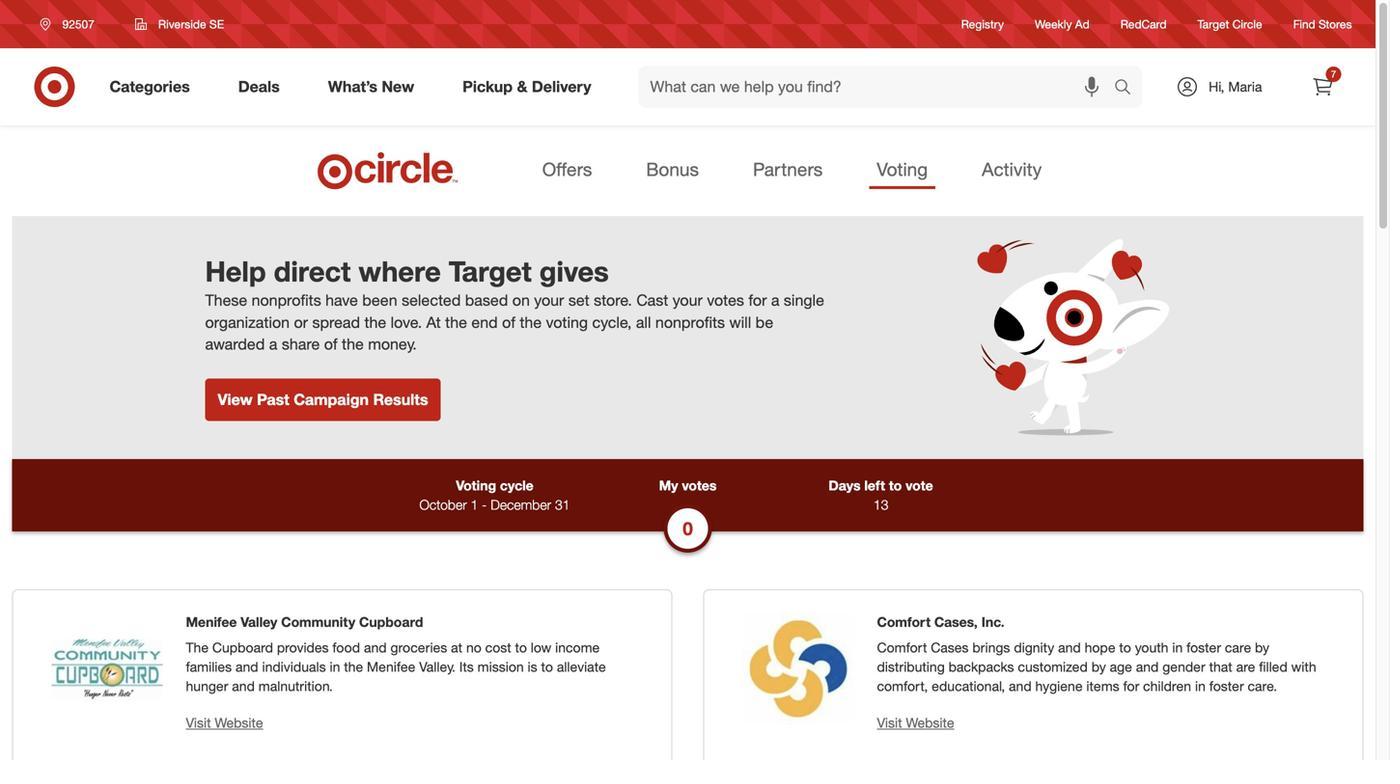 Task type: describe. For each thing, give the bounding box(es) containing it.
menifee valley community cupboard the cupboard provides food and groceries at no cost to low income families and individuals in the menifee valley. its mission is to alleviate hunger and malnutrition.
[[186, 614, 606, 695]]

low
[[531, 640, 551, 657]]

no
[[466, 640, 481, 657]]

educational,
[[932, 678, 1005, 695]]

youth
[[1135, 640, 1168, 657]]

visit website for comfort cases, inc. comfort cases brings dignity and hope to youth in foster care by distributing backpacks customized by age and gender that are filled with comfort, educational, and hygiene items for children in foster care.
[[877, 715, 954, 732]]

0 horizontal spatial menifee
[[186, 614, 237, 631]]

stores
[[1319, 17, 1352, 31]]

that
[[1209, 659, 1232, 676]]

days
[[829, 477, 861, 494]]

website for families
[[215, 715, 263, 732]]

voting
[[546, 313, 588, 332]]

what's new
[[328, 77, 414, 96]]

or
[[294, 313, 308, 332]]

1 vertical spatial of
[[324, 335, 337, 354]]

food
[[332, 640, 360, 657]]

circle
[[1232, 17, 1262, 31]]

cast
[[636, 291, 668, 310]]

1 horizontal spatial target
[[1198, 17, 1229, 31]]

inc.
[[981, 614, 1005, 631]]

2 vertical spatial in
[[1195, 678, 1206, 695]]

1 vertical spatial by
[[1091, 659, 1106, 676]]

visit for the cupboard provides food and groceries at no cost to low income families and individuals in the menifee valley. its mission is to alleviate hunger and malnutrition.
[[186, 715, 211, 732]]

search button
[[1105, 66, 1152, 112]]

1 horizontal spatial in
[[1172, 640, 1183, 657]]

brings
[[972, 640, 1010, 657]]

0 vertical spatial of
[[502, 313, 515, 332]]

my
[[659, 477, 678, 494]]

view past campaign results link
[[205, 379, 441, 421]]

income
[[555, 640, 600, 657]]

its
[[459, 659, 474, 676]]

for inside help direct where target gives these nonprofits have been selected based on your set store. cast your votes for a single organization or spread the love. at the end of the voting cycle, all nonprofits will be awarded a share of the money.
[[748, 291, 767, 310]]

7
[[1331, 68, 1336, 80]]

mission
[[478, 659, 524, 676]]

0 vertical spatial foster
[[1186, 640, 1221, 657]]

care.
[[1248, 678, 1277, 695]]

to right is
[[541, 659, 553, 676]]

13
[[873, 497, 888, 514]]

items
[[1086, 678, 1119, 695]]

have
[[325, 291, 358, 310]]

past
[[257, 390, 289, 409]]

website for backpacks
[[906, 715, 954, 732]]

love.
[[391, 313, 422, 332]]

store.
[[594, 291, 632, 310]]

find
[[1293, 17, 1315, 31]]

1 vertical spatial votes
[[682, 477, 717, 494]]

92507 button
[[28, 7, 115, 42]]

gives
[[539, 255, 609, 289]]

dignity
[[1014, 640, 1054, 657]]

0 vertical spatial cupboard
[[359, 614, 423, 631]]

search
[[1105, 79, 1152, 98]]

deals link
[[222, 66, 304, 108]]

based
[[465, 291, 508, 310]]

1 horizontal spatial menifee
[[367, 659, 415, 676]]

1 vertical spatial foster
[[1209, 678, 1244, 695]]

with
[[1291, 659, 1316, 676]]

weekly ad
[[1035, 17, 1090, 31]]

malnutrition.
[[258, 678, 333, 695]]

registry link
[[961, 16, 1004, 32]]

offers
[[542, 158, 592, 181]]

pickup
[[463, 77, 513, 96]]

1
[[471, 497, 478, 514]]

spread
[[312, 313, 360, 332]]

will
[[729, 313, 751, 332]]

1 your from the left
[[534, 291, 564, 310]]

and down the customized
[[1009, 678, 1032, 695]]

redcard link
[[1120, 16, 1167, 32]]

results
[[373, 390, 428, 409]]

customized
[[1018, 659, 1088, 676]]

0
[[683, 518, 693, 540]]

voting link
[[869, 153, 936, 189]]

alleviate
[[557, 659, 606, 676]]

hope
[[1085, 640, 1115, 657]]

and right 'hunger' at the bottom of the page
[[232, 678, 255, 695]]

1 vertical spatial a
[[269, 335, 277, 354]]

is
[[528, 659, 537, 676]]

voting for voting cycle october 1 - december 31
[[456, 477, 496, 494]]

set
[[568, 291, 589, 310]]

voting cycle october 1 - december 31
[[419, 477, 570, 514]]

direct
[[274, 255, 351, 289]]

groceries
[[390, 640, 447, 657]]

be
[[756, 313, 773, 332]]

the inside menifee valley community cupboard the cupboard provides food and groceries at no cost to low income families and individuals in the menifee valley. its mission is to alleviate hunger and malnutrition.
[[344, 659, 363, 676]]

voting for voting
[[877, 158, 928, 181]]

se
[[209, 17, 224, 31]]

deals
[[238, 77, 280, 96]]

redcard
[[1120, 17, 1167, 31]]

the down spread
[[342, 335, 364, 354]]

activity link
[[974, 153, 1050, 189]]

these
[[205, 291, 247, 310]]

selected
[[402, 291, 461, 310]]

new
[[382, 77, 414, 96]]

left
[[864, 477, 885, 494]]

single
[[784, 291, 824, 310]]

visit website for menifee valley community cupboard the cupboard provides food and groceries at no cost to low income families and individuals in the menifee valley. its mission is to alleviate hunger and malnutrition.
[[186, 715, 263, 732]]

the down on
[[520, 313, 542, 332]]

31
[[555, 497, 570, 514]]

the down been
[[364, 313, 386, 332]]

1 horizontal spatial a
[[771, 291, 779, 310]]

help
[[205, 255, 266, 289]]

&
[[517, 77, 528, 96]]



Task type: locate. For each thing, give the bounding box(es) containing it.
menifee
[[186, 614, 237, 631], [367, 659, 415, 676]]

the right "at"
[[445, 313, 467, 332]]

0 horizontal spatial by
[[1091, 659, 1106, 676]]

for inside comfort cases, inc. comfort cases brings dignity and hope to youth in foster care by distributing backpacks customized by age and gender that are filled with comfort, educational, and hygiene items for children in foster care.
[[1123, 678, 1139, 695]]

in
[[1172, 640, 1183, 657], [330, 659, 340, 676], [1195, 678, 1206, 695]]

cupboard
[[359, 614, 423, 631], [212, 640, 273, 657]]

riverside
[[158, 17, 206, 31]]

find stores link
[[1293, 16, 1352, 32]]

1 website from the left
[[215, 715, 263, 732]]

website down 'hunger' at the bottom of the page
[[215, 715, 263, 732]]

and down youth
[[1136, 659, 1159, 676]]

at
[[426, 313, 441, 332]]

0 horizontal spatial cupboard
[[212, 640, 273, 657]]

target circle logo image
[[314, 151, 461, 191]]

0 vertical spatial voting
[[877, 158, 928, 181]]

by up filled
[[1255, 640, 1269, 657]]

0 horizontal spatial website
[[215, 715, 263, 732]]

december
[[491, 497, 551, 514]]

0 horizontal spatial of
[[324, 335, 337, 354]]

0 vertical spatial votes
[[707, 291, 744, 310]]

0 vertical spatial for
[[748, 291, 767, 310]]

0 vertical spatial comfort
[[877, 614, 931, 631]]

1 vertical spatial in
[[330, 659, 340, 676]]

of right the end
[[502, 313, 515, 332]]

nonprofits up or
[[252, 291, 321, 310]]

registry
[[961, 17, 1004, 31]]

a left share
[[269, 335, 277, 354]]

the
[[186, 640, 209, 657]]

in inside menifee valley community cupboard the cupboard provides food and groceries at no cost to low income families and individuals in the menifee valley. its mission is to alleviate hunger and malnutrition.
[[330, 659, 340, 676]]

1 horizontal spatial voting
[[877, 158, 928, 181]]

votes right my
[[682, 477, 717, 494]]

of down spread
[[324, 335, 337, 354]]

share
[[282, 335, 320, 354]]

visit website down 'hunger' at the bottom of the page
[[186, 715, 263, 732]]

are
[[1236, 659, 1255, 676]]

gender
[[1162, 659, 1205, 676]]

0 horizontal spatial in
[[330, 659, 340, 676]]

1 visit website from the left
[[186, 715, 263, 732]]

bonus link
[[638, 153, 707, 189]]

2 visit from the left
[[877, 715, 902, 732]]

care
[[1225, 640, 1251, 657]]

0 vertical spatial a
[[771, 291, 779, 310]]

voting inside "voting cycle october 1 - december 31"
[[456, 477, 496, 494]]

menifee up the
[[186, 614, 237, 631]]

visit down comfort,
[[877, 715, 902, 732]]

vote
[[906, 477, 933, 494]]

1 vertical spatial nonprofits
[[655, 313, 725, 332]]

0 vertical spatial target
[[1198, 17, 1229, 31]]

2 website from the left
[[906, 715, 954, 732]]

0 vertical spatial nonprofits
[[252, 291, 321, 310]]

1 horizontal spatial by
[[1255, 640, 1269, 657]]

1 vertical spatial target
[[449, 255, 532, 289]]

to right left
[[889, 477, 902, 494]]

0 vertical spatial menifee
[[186, 614, 237, 631]]

age
[[1110, 659, 1132, 676]]

0 horizontal spatial voting
[[456, 477, 496, 494]]

and up the customized
[[1058, 640, 1081, 657]]

0 horizontal spatial target
[[449, 255, 532, 289]]

target left the circle
[[1198, 17, 1229, 31]]

What can we help you find? suggestions appear below search field
[[639, 66, 1119, 108]]

visit website down comfort,
[[877, 715, 954, 732]]

categories
[[110, 77, 190, 96]]

cases
[[931, 640, 969, 657]]

by
[[1255, 640, 1269, 657], [1091, 659, 1106, 676]]

comfort
[[877, 614, 931, 631], [877, 640, 927, 657]]

1 horizontal spatial nonprofits
[[655, 313, 725, 332]]

1 vertical spatial menifee
[[367, 659, 415, 676]]

cost
[[485, 640, 511, 657]]

1 vertical spatial voting
[[456, 477, 496, 494]]

0 horizontal spatial nonprofits
[[252, 291, 321, 310]]

ad
[[1075, 17, 1090, 31]]

target circle
[[1198, 17, 1262, 31]]

hi,
[[1209, 78, 1224, 95]]

and right families
[[236, 659, 258, 676]]

target circle link
[[1198, 16, 1262, 32]]

to up age
[[1119, 640, 1131, 657]]

hunger
[[186, 678, 228, 695]]

backpacks
[[949, 659, 1014, 676]]

1 horizontal spatial visit website
[[877, 715, 954, 732]]

cupboard down valley
[[212, 640, 273, 657]]

cupboard up groceries
[[359, 614, 423, 631]]

where
[[359, 255, 441, 289]]

0 horizontal spatial visit website link
[[186, 715, 263, 732]]

to left low
[[515, 640, 527, 657]]

92507
[[62, 17, 94, 31]]

1 horizontal spatial cupboard
[[359, 614, 423, 631]]

at
[[451, 640, 462, 657]]

community
[[281, 614, 355, 631]]

valley.
[[419, 659, 455, 676]]

my votes
[[659, 477, 717, 494]]

maria
[[1228, 78, 1262, 95]]

target inside help direct where target gives these nonprofits have been selected based on your set store. cast your votes for a single organization or spread the love. at the end of the voting cycle, all nonprofits will be awarded a share of the money.
[[449, 255, 532, 289]]

0 horizontal spatial a
[[269, 335, 277, 354]]

1 horizontal spatial of
[[502, 313, 515, 332]]

visit website link down 'hunger' at the bottom of the page
[[186, 715, 263, 732]]

cases,
[[934, 614, 978, 631]]

been
[[362, 291, 397, 310]]

view past campaign results
[[218, 390, 428, 409]]

2 visit website from the left
[[877, 715, 954, 732]]

by down hope
[[1091, 659, 1106, 676]]

visit website link for menifee valley community cupboard the cupboard provides food and groceries at no cost to low income families and individuals in the menifee valley. its mission is to alleviate hunger and malnutrition.
[[186, 715, 263, 732]]

1 horizontal spatial your
[[673, 291, 703, 310]]

foster down that
[[1209, 678, 1244, 695]]

awarded
[[205, 335, 265, 354]]

2 comfort from the top
[[877, 640, 927, 657]]

offers link
[[535, 153, 600, 189]]

votes up will
[[707, 291, 744, 310]]

a up be
[[771, 291, 779, 310]]

target up based
[[449, 255, 532, 289]]

hi, maria
[[1209, 78, 1262, 95]]

children
[[1143, 678, 1191, 695]]

2 visit website link from the left
[[877, 715, 954, 732]]

0 vertical spatial by
[[1255, 640, 1269, 657]]

website down comfort,
[[906, 715, 954, 732]]

find stores
[[1293, 17, 1352, 31]]

votes inside help direct where target gives these nonprofits have been selected based on your set store. cast your votes for a single organization or spread the love. at the end of the voting cycle, all nonprofits will be awarded a share of the money.
[[707, 291, 744, 310]]

all
[[636, 313, 651, 332]]

1 horizontal spatial website
[[906, 715, 954, 732]]

comfort cases, inc. comfort cases brings dignity and hope to youth in foster care by distributing backpacks customized by age and gender that are filled with comfort, educational, and hygiene items for children in foster care.
[[877, 614, 1316, 695]]

categories link
[[93, 66, 214, 108]]

1 visit from the left
[[186, 715, 211, 732]]

website
[[215, 715, 263, 732], [906, 715, 954, 732]]

cycle
[[500, 477, 533, 494]]

your right on
[[534, 291, 564, 310]]

0 horizontal spatial for
[[748, 291, 767, 310]]

on
[[512, 291, 530, 310]]

0 horizontal spatial visit website
[[186, 715, 263, 732]]

the down food
[[344, 659, 363, 676]]

0 horizontal spatial visit
[[186, 715, 211, 732]]

nonprofits down the cast
[[655, 313, 725, 332]]

foster up that
[[1186, 640, 1221, 657]]

foster
[[1186, 640, 1221, 657], [1209, 678, 1244, 695]]

voting
[[877, 158, 928, 181], [456, 477, 496, 494]]

and right food
[[364, 640, 387, 657]]

1 horizontal spatial for
[[1123, 678, 1139, 695]]

1 horizontal spatial visit website link
[[877, 715, 954, 732]]

2 horizontal spatial in
[[1195, 678, 1206, 695]]

riverside se
[[158, 17, 224, 31]]

to inside comfort cases, inc. comfort cases brings dignity and hope to youth in foster care by distributing backpacks customized by age and gender that are filled with comfort, educational, and hygiene items for children in foster care.
[[1119, 640, 1131, 657]]

voting up 1
[[456, 477, 496, 494]]

days left to vote 13
[[829, 477, 933, 514]]

organization
[[205, 313, 290, 332]]

visit website link down comfort,
[[877, 715, 954, 732]]

visit website link for comfort cases, inc. comfort cases brings dignity and hope to youth in foster care by distributing backpacks customized by age and gender that are filled with comfort, educational, and hygiene items for children in foster care.
[[877, 715, 954, 732]]

in down food
[[330, 659, 340, 676]]

visit for comfort cases brings dignity and hope to youth in foster care by distributing backpacks customized by age and gender that are filled with comfort, educational, and hygiene items for children in foster care.
[[877, 715, 902, 732]]

1 visit website link from the left
[[186, 715, 263, 732]]

in up gender
[[1172, 640, 1183, 657]]

pickup & delivery
[[463, 77, 591, 96]]

for up be
[[748, 291, 767, 310]]

to inside days left to vote 13
[[889, 477, 902, 494]]

1 vertical spatial for
[[1123, 678, 1139, 695]]

your right the cast
[[673, 291, 703, 310]]

0 horizontal spatial your
[[534, 291, 564, 310]]

2 your from the left
[[673, 291, 703, 310]]

october
[[419, 497, 467, 514]]

individuals
[[262, 659, 326, 676]]

voting down what can we help you find? suggestions appear below search field
[[877, 158, 928, 181]]

what's
[[328, 77, 377, 96]]

for
[[748, 291, 767, 310], [1123, 678, 1139, 695]]

weekly
[[1035, 17, 1072, 31]]

end
[[471, 313, 498, 332]]

nonprofits
[[252, 291, 321, 310], [655, 313, 725, 332]]

the
[[364, 313, 386, 332], [445, 313, 467, 332], [520, 313, 542, 332], [342, 335, 364, 354], [344, 659, 363, 676]]

1 horizontal spatial visit
[[877, 715, 902, 732]]

menifee down groceries
[[367, 659, 415, 676]]

filled
[[1259, 659, 1288, 676]]

0 vertical spatial in
[[1172, 640, 1183, 657]]

a
[[771, 291, 779, 310], [269, 335, 277, 354]]

1 comfort from the top
[[877, 614, 931, 631]]

for down age
[[1123, 678, 1139, 695]]

in down gender
[[1195, 678, 1206, 695]]

view
[[218, 390, 253, 409]]

distributing
[[877, 659, 945, 676]]

1 vertical spatial comfort
[[877, 640, 927, 657]]

1 vertical spatial cupboard
[[212, 640, 273, 657]]

visit down 'hunger' at the bottom of the page
[[186, 715, 211, 732]]



Task type: vqa. For each thing, say whether or not it's contained in the screenshot.
the Riverside SE
yes



